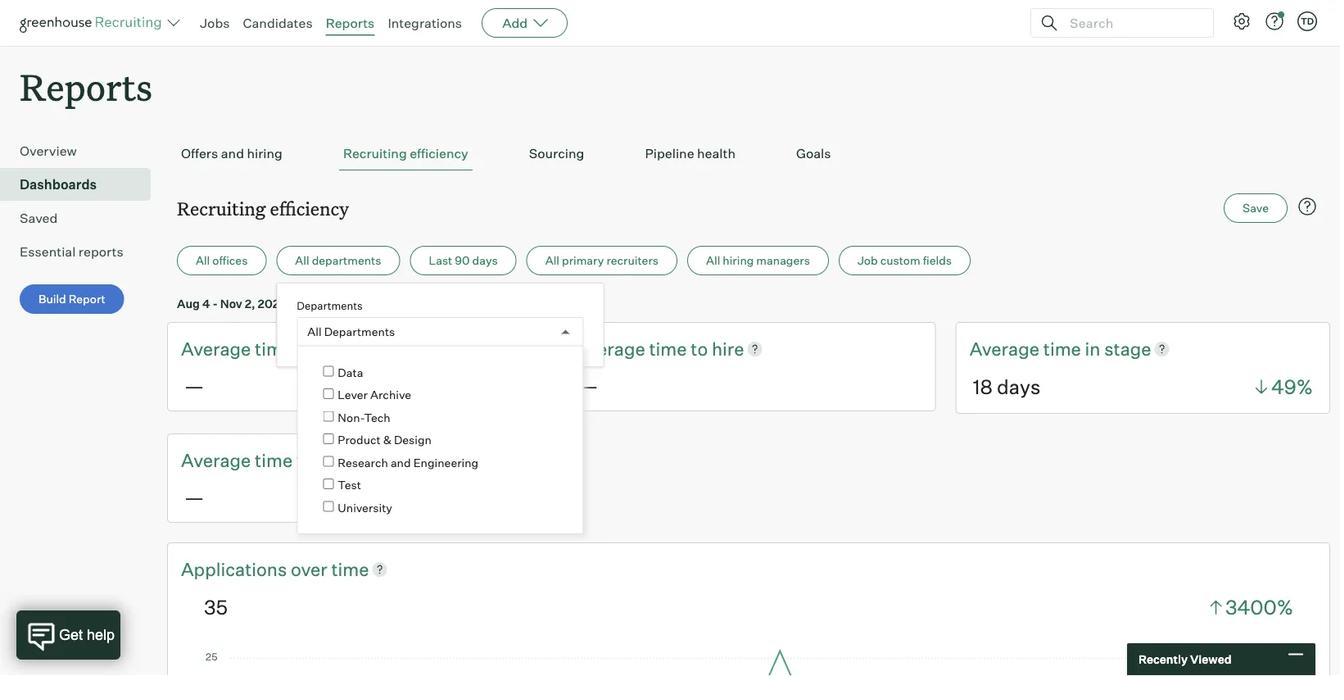 Task type: describe. For each thing, give the bounding box(es) containing it.
last
[[429, 253, 453, 268]]

saved
[[20, 210, 58, 226]]

1 horizontal spatial reports
[[326, 15, 375, 31]]

average link for stage
[[970, 336, 1044, 361]]

all offices button
[[177, 246, 267, 275]]

td
[[1301, 16, 1314, 27]]

offers
[[181, 145, 218, 162]]

average time in
[[970, 337, 1105, 360]]

4
[[202, 296, 210, 311]]

tech
[[364, 410, 391, 424]]

Search text field
[[1066, 11, 1199, 35]]

2 - from the left
[[395, 296, 401, 311]]

xychart image
[[204, 646, 1294, 676]]

reports link
[[326, 15, 375, 31]]

save button
[[1224, 194, 1288, 223]]

custom
[[881, 253, 921, 268]]

offices
[[212, 253, 248, 268]]

average for source
[[181, 449, 251, 471]]

0 horizontal spatial efficiency
[[270, 196, 349, 220]]

— for hire
[[579, 373, 599, 398]]

design
[[394, 433, 432, 447]]

managers
[[757, 253, 810, 268]]

to link for source
[[297, 447, 318, 473]]

lever archive
[[338, 388, 411, 402]]

university
[[338, 500, 392, 515]]

pipeline health button
[[641, 137, 740, 171]]

research
[[338, 455, 388, 470]]

and for research
[[391, 455, 411, 470]]

test
[[338, 478, 361, 492]]

faq image
[[1298, 197, 1318, 216]]

add button
[[482, 8, 568, 38]]

all hiring managers button
[[688, 246, 829, 275]]

source
[[318, 449, 375, 471]]

— for source
[[184, 485, 204, 509]]

and for offers
[[221, 145, 244, 162]]

build report button
[[20, 285, 124, 314]]

job custom fields
[[858, 253, 952, 268]]

non-
[[338, 410, 364, 424]]

Test checkbox
[[323, 479, 334, 489]]

all for all primary recruiters
[[546, 253, 560, 268]]

average link for fill
[[181, 336, 255, 361]]

to for hire
[[691, 337, 708, 360]]

saved link
[[20, 208, 144, 228]]

Research and Engineering checkbox
[[323, 456, 334, 467]]

time for stage
[[1044, 337, 1082, 360]]

average time to for fill
[[181, 337, 318, 360]]

td button
[[1298, 11, 1318, 31]]

recruiting efficiency button
[[339, 137, 473, 171]]

job
[[858, 253, 878, 268]]

recruiting efficiency inside button
[[343, 145, 469, 162]]

sourcing
[[529, 145, 585, 162]]

3,
[[428, 296, 439, 311]]

average link for hire
[[576, 336, 649, 361]]

time for source
[[255, 449, 293, 471]]

average time to for hire
[[576, 337, 712, 360]]

efficiency inside button
[[410, 145, 469, 162]]

applications link
[[181, 556, 291, 581]]

49%
[[1272, 374, 1314, 399]]

report
[[69, 292, 105, 306]]

lever
[[338, 388, 368, 402]]

stage
[[1105, 337, 1152, 360]]

may
[[359, 296, 383, 311]]

essential reports link
[[20, 242, 144, 262]]

2 aug from the left
[[403, 296, 426, 311]]

1 horizontal spatial days
[[997, 374, 1041, 399]]

all for all offices
[[196, 253, 210, 268]]

all departments
[[308, 325, 395, 339]]

integrations
[[388, 15, 462, 31]]

product
[[338, 433, 381, 447]]

aug 4 - nov 2, 2023 compared to may 6 - aug 3, 2023
[[177, 296, 470, 311]]

jobs
[[200, 15, 230, 31]]

overview link
[[20, 141, 144, 161]]

days inside last 90 days button
[[472, 253, 498, 268]]

University checkbox
[[323, 501, 334, 512]]

in
[[1085, 337, 1101, 360]]

all offices
[[196, 253, 248, 268]]

Product & Design checkbox
[[323, 433, 334, 444]]

primary
[[562, 253, 604, 268]]

1 vertical spatial recruiting
[[177, 196, 266, 220]]

time link for source
[[255, 447, 297, 473]]

90
[[455, 253, 470, 268]]

hire
[[712, 337, 745, 360]]

product & design
[[338, 433, 432, 447]]

research and engineering
[[338, 455, 479, 470]]

&
[[383, 433, 392, 447]]

3400%
[[1226, 595, 1294, 619]]

viewed
[[1191, 652, 1232, 667]]

offers and hiring button
[[177, 137, 287, 171]]

Data checkbox
[[323, 366, 334, 377]]



Task type: locate. For each thing, give the bounding box(es) containing it.
sourcing button
[[525, 137, 589, 171]]

0 horizontal spatial reports
[[20, 62, 153, 111]]

0 vertical spatial days
[[472, 253, 498, 268]]

aug
[[177, 296, 200, 311], [403, 296, 426, 311]]

fields
[[923, 253, 952, 268]]

stage link
[[1105, 336, 1152, 361]]

average for stage
[[970, 337, 1040, 360]]

all left the managers at the right of page
[[706, 253, 721, 268]]

overview
[[20, 143, 77, 159]]

1 horizontal spatial -
[[395, 296, 401, 311]]

time link left fill link
[[255, 336, 297, 361]]

greenhouse recruiting image
[[20, 13, 167, 33]]

- right the '4'
[[213, 296, 218, 311]]

2023
[[258, 296, 287, 311], [441, 296, 470, 311]]

days right 90
[[472, 253, 498, 268]]

1 horizontal spatial 2023
[[441, 296, 470, 311]]

all primary recruiters button
[[527, 246, 678, 275]]

recruiting inside recruiting efficiency button
[[343, 145, 407, 162]]

pipeline health
[[645, 145, 736, 162]]

average for fill
[[181, 337, 251, 360]]

0 horizontal spatial aug
[[177, 296, 200, 311]]

1 vertical spatial reports
[[20, 62, 153, 111]]

job custom fields button
[[839, 246, 971, 275]]

fill link
[[318, 336, 337, 361]]

data
[[338, 365, 363, 379]]

recently
[[1139, 652, 1188, 667]]

archive
[[370, 388, 411, 402]]

reports right candidates link
[[326, 15, 375, 31]]

1 vertical spatial hiring
[[723, 253, 754, 268]]

dashboards
[[20, 176, 97, 193]]

average link for source
[[181, 447, 255, 473]]

Lever Archive checkbox
[[323, 388, 334, 399]]

compared
[[289, 296, 344, 311]]

hiring left the managers at the right of page
[[723, 253, 754, 268]]

hiring inside button
[[247, 145, 283, 162]]

1 horizontal spatial hiring
[[723, 253, 754, 268]]

1 vertical spatial recruiting efficiency
[[177, 196, 349, 220]]

average time to
[[181, 337, 318, 360], [576, 337, 712, 360], [181, 449, 318, 471]]

0 vertical spatial recruiting
[[343, 145, 407, 162]]

applications
[[181, 557, 287, 580]]

integrations link
[[388, 15, 462, 31]]

to left hire
[[691, 337, 708, 360]]

time left hire
[[649, 337, 687, 360]]

add
[[502, 15, 528, 31]]

average link
[[181, 336, 255, 361], [576, 336, 649, 361], [970, 336, 1044, 361], [181, 447, 255, 473]]

-
[[213, 296, 218, 311], [395, 296, 401, 311]]

days
[[472, 253, 498, 268], [997, 374, 1041, 399]]

1 vertical spatial and
[[391, 455, 411, 470]]

to left fill
[[297, 337, 314, 360]]

35
[[204, 595, 228, 619]]

pipeline
[[645, 145, 695, 162]]

- right 6
[[395, 296, 401, 311]]

2023 right "2,"
[[258, 296, 287, 311]]

time link for fill
[[255, 336, 297, 361]]

time link right over
[[331, 556, 369, 581]]

2023 right 3,
[[441, 296, 470, 311]]

departments
[[297, 299, 363, 312], [324, 325, 395, 339]]

all departments button
[[276, 246, 400, 275]]

1 horizontal spatial efficiency
[[410, 145, 469, 162]]

all inside "button"
[[295, 253, 309, 268]]

last 90 days
[[429, 253, 498, 268]]

over link
[[291, 556, 331, 581]]

reports down greenhouse recruiting image
[[20, 62, 153, 111]]

and right offers
[[221, 145, 244, 162]]

0 vertical spatial and
[[221, 145, 244, 162]]

in link
[[1085, 336, 1105, 361]]

aug left 3,
[[403, 296, 426, 311]]

essential
[[20, 244, 76, 260]]

hiring right offers
[[247, 145, 283, 162]]

1 horizontal spatial aug
[[403, 296, 426, 311]]

all inside button
[[706, 253, 721, 268]]

time link left stage link
[[1044, 336, 1085, 361]]

candidates link
[[243, 15, 313, 31]]

all left departments
[[295, 253, 309, 268]]

to for source
[[297, 449, 314, 471]]

1 2023 from the left
[[258, 296, 287, 311]]

time left in
[[1044, 337, 1082, 360]]

all for all departments
[[308, 325, 322, 339]]

time for hire
[[649, 337, 687, 360]]

to for fill
[[297, 337, 314, 360]]

1 vertical spatial days
[[997, 374, 1041, 399]]

nov
[[220, 296, 242, 311]]

over
[[291, 557, 328, 580]]

0 horizontal spatial days
[[472, 253, 498, 268]]

health
[[697, 145, 736, 162]]

1 aug from the left
[[177, 296, 200, 311]]

1 vertical spatial efficiency
[[270, 196, 349, 220]]

to left may
[[346, 296, 357, 311]]

offers and hiring
[[181, 145, 283, 162]]

candidates
[[243, 15, 313, 31]]

all departments
[[295, 253, 381, 268]]

departments down may
[[324, 325, 395, 339]]

recruiting efficiency
[[343, 145, 469, 162], [177, 196, 349, 220]]

0 vertical spatial hiring
[[247, 145, 283, 162]]

time left research and engineering checkbox
[[255, 449, 293, 471]]

build
[[39, 292, 66, 306]]

goals
[[796, 145, 831, 162]]

time link left hire link
[[649, 336, 691, 361]]

time right over
[[331, 557, 369, 580]]

to link
[[297, 336, 318, 361], [691, 336, 712, 361], [297, 447, 318, 473]]

engineering
[[414, 455, 479, 470]]

to left research and engineering checkbox
[[297, 449, 314, 471]]

departments up all departments
[[297, 299, 363, 312]]

applications over
[[181, 557, 331, 580]]

time for fill
[[255, 337, 293, 360]]

1 vertical spatial departments
[[324, 325, 395, 339]]

and inside button
[[221, 145, 244, 162]]

to
[[346, 296, 357, 311], [297, 337, 314, 360], [691, 337, 708, 360], [297, 449, 314, 471]]

1 horizontal spatial and
[[391, 455, 411, 470]]

dashboards link
[[20, 175, 144, 194]]

1 horizontal spatial recruiting
[[343, 145, 407, 162]]

0 vertical spatial recruiting efficiency
[[343, 145, 469, 162]]

goals button
[[792, 137, 835, 171]]

essential reports
[[20, 244, 123, 260]]

to link for fill
[[297, 336, 318, 361]]

all left primary
[[546, 253, 560, 268]]

1 - from the left
[[213, 296, 218, 311]]

days right "18"
[[997, 374, 1041, 399]]

efficiency
[[410, 145, 469, 162], [270, 196, 349, 220]]

all for all hiring managers
[[706, 253, 721, 268]]

reports
[[79, 244, 123, 260]]

0 horizontal spatial -
[[213, 296, 218, 311]]

aug left the '4'
[[177, 296, 200, 311]]

all hiring managers
[[706, 253, 810, 268]]

last 90 days button
[[410, 246, 517, 275]]

tab list containing offers and hiring
[[177, 137, 1321, 171]]

to link for hire
[[691, 336, 712, 361]]

fill
[[318, 337, 337, 360]]

build report
[[39, 292, 105, 306]]

all primary recruiters
[[546, 253, 659, 268]]

departments
[[312, 253, 381, 268]]

18 days
[[973, 374, 1041, 399]]

configure image
[[1232, 11, 1252, 31]]

0 horizontal spatial 2023
[[258, 296, 287, 311]]

source link
[[318, 447, 375, 473]]

hiring inside button
[[723, 253, 754, 268]]

save
[[1243, 201, 1269, 215]]

tab list
[[177, 137, 1321, 171]]

0 vertical spatial efficiency
[[410, 145, 469, 162]]

time link for hire
[[649, 336, 691, 361]]

time link left research and engineering checkbox
[[255, 447, 297, 473]]

recruiters
[[607, 253, 659, 268]]

0 horizontal spatial recruiting
[[177, 196, 266, 220]]

0 vertical spatial reports
[[326, 15, 375, 31]]

hire link
[[712, 336, 745, 361]]

0 vertical spatial departments
[[297, 299, 363, 312]]

recently viewed
[[1139, 652, 1232, 667]]

all left 'offices' at the left top
[[196, 253, 210, 268]]

0 horizontal spatial and
[[221, 145, 244, 162]]

0 horizontal spatial hiring
[[247, 145, 283, 162]]

average for hire
[[576, 337, 645, 360]]

all for all departments
[[295, 253, 309, 268]]

2 2023 from the left
[[441, 296, 470, 311]]

and down design
[[391, 455, 411, 470]]

— for fill
[[184, 373, 204, 398]]

6
[[386, 296, 393, 311]]

average time to for source
[[181, 449, 318, 471]]

Non-Tech checkbox
[[323, 411, 334, 422]]

and
[[221, 145, 244, 162], [391, 455, 411, 470]]

hiring
[[247, 145, 283, 162], [723, 253, 754, 268]]

time down "2,"
[[255, 337, 293, 360]]

time link for stage
[[1044, 336, 1085, 361]]

time
[[255, 337, 293, 360], [649, 337, 687, 360], [1044, 337, 1082, 360], [255, 449, 293, 471], [331, 557, 369, 580]]

td button
[[1295, 8, 1321, 34]]

jobs link
[[200, 15, 230, 31]]

all
[[196, 253, 210, 268], [295, 253, 309, 268], [546, 253, 560, 268], [706, 253, 721, 268], [308, 325, 322, 339]]

all down the 'compared'
[[308, 325, 322, 339]]



Task type: vqa. For each thing, say whether or not it's contained in the screenshot.
rightmost efficiency
yes



